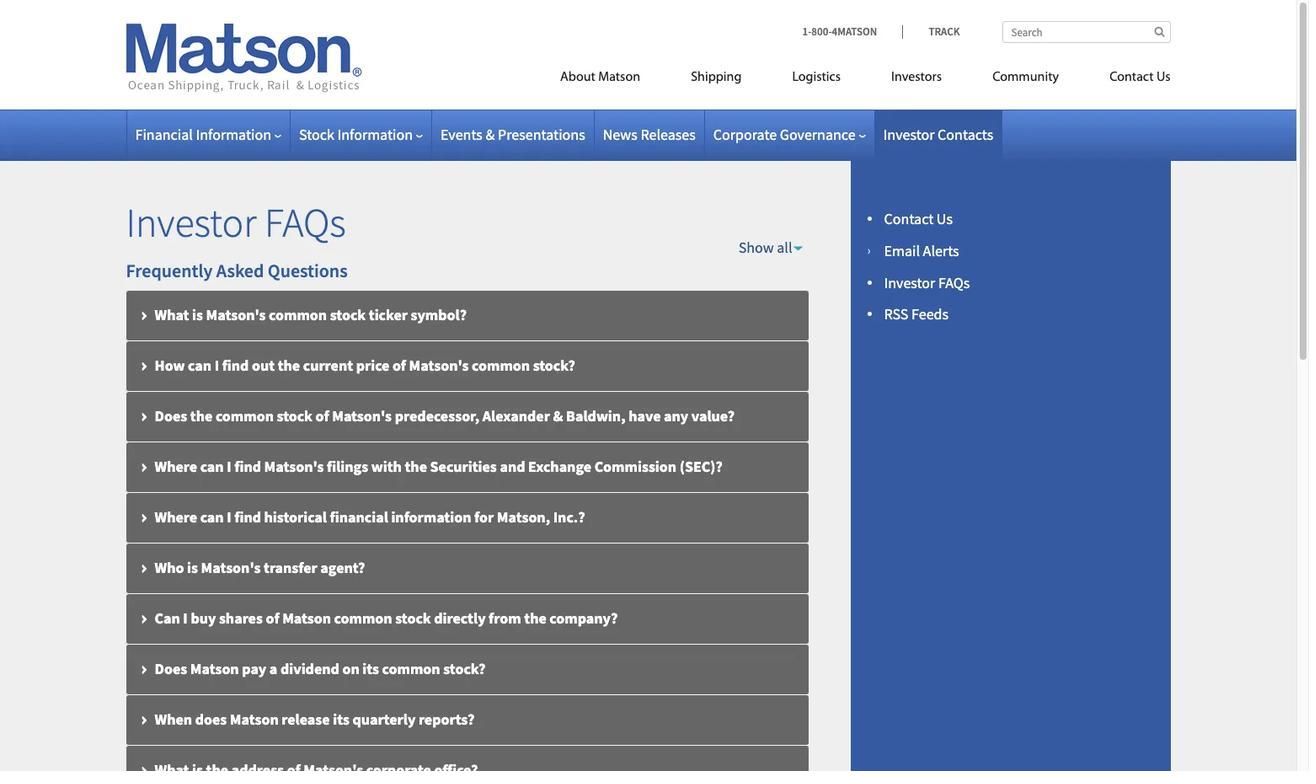 Task type: describe. For each thing, give the bounding box(es) containing it.
how can i find out the current price of matson's common stock?
[[155, 355, 575, 375]]

symbol?
[[411, 305, 467, 324]]

buy
[[191, 608, 216, 628]]

does the common stock of matson's predecessor, alexander & baldwin, have any value? tab
[[126, 392, 809, 442]]

stock information
[[299, 125, 413, 144]]

asked
[[216, 259, 264, 283]]

stock
[[299, 125, 334, 144]]

1 vertical spatial investor
[[126, 197, 257, 248]]

investor faqs link
[[884, 273, 970, 292]]

current
[[303, 355, 353, 375]]

is for who
[[187, 558, 198, 577]]

exchange
[[528, 457, 592, 476]]

questions
[[268, 259, 348, 283]]

2 horizontal spatial of
[[393, 355, 406, 375]]

what
[[155, 305, 189, 324]]

frequently
[[126, 259, 213, 283]]

0 vertical spatial contact us link
[[1085, 62, 1171, 97]]

who is matson's transfer agent? tab
[[126, 543, 809, 594]]

release
[[282, 710, 330, 729]]

and
[[500, 457, 525, 476]]

community link
[[968, 62, 1085, 97]]

commission
[[595, 457, 677, 476]]

when does matson release its quarterly reports?
[[155, 710, 475, 729]]

when
[[155, 710, 192, 729]]

contacts
[[938, 125, 994, 144]]

financial information link
[[135, 125, 281, 144]]

1 vertical spatial faqs
[[939, 273, 970, 292]]

investors
[[892, 71, 942, 84]]

events & presentations
[[441, 125, 585, 144]]

from
[[489, 608, 521, 628]]

alexander
[[483, 406, 550, 425]]

2 horizontal spatial stock
[[395, 608, 431, 628]]

matson,
[[497, 507, 550, 527]]

can for out
[[188, 355, 212, 375]]

on
[[343, 659, 360, 678]]

for
[[475, 507, 494, 527]]

does matson pay a dividend on its common stock? tab
[[126, 645, 809, 695]]

who is matson's transfer agent?
[[155, 558, 365, 577]]

where can i find matson's filings with the securities and exchange commission (sec)?
[[155, 457, 723, 476]]

contact inside top menu navigation
[[1110, 71, 1154, 84]]

where for where can i find matson's filings with the securities and exchange commission (sec)?
[[155, 457, 197, 476]]

rss feeds link
[[884, 305, 949, 324]]

track link
[[903, 24, 960, 39]]

0 vertical spatial investor faqs
[[126, 197, 346, 248]]

matson left pay
[[190, 659, 239, 678]]

matson right does
[[230, 710, 279, 729]]

rss feeds
[[884, 305, 949, 324]]

presentations
[[498, 125, 585, 144]]

shipping
[[691, 71, 742, 84]]

1-
[[803, 24, 812, 39]]

email
[[884, 241, 920, 260]]

alerts
[[923, 241, 959, 260]]

agent?
[[321, 558, 365, 577]]

common up alexander
[[472, 355, 530, 375]]

corporate governance link
[[714, 125, 866, 144]]

about matson
[[560, 71, 641, 84]]

price
[[356, 355, 390, 375]]

financial
[[330, 507, 388, 527]]

shipping link
[[666, 62, 767, 97]]

common down questions
[[269, 305, 327, 324]]

where can i find historical financial information for matson, inc.?
[[155, 507, 585, 527]]

0 horizontal spatial stock
[[277, 406, 313, 425]]

i for matson's
[[227, 457, 231, 476]]

matson up dividend
[[282, 608, 331, 628]]

matson's inside what is matson's common stock ticker symbol? tab
[[206, 305, 266, 324]]

can for historical
[[200, 507, 224, 527]]

financial
[[135, 125, 193, 144]]

1-800-4matson link
[[803, 24, 903, 39]]

track
[[929, 24, 960, 39]]

1 horizontal spatial stock
[[330, 305, 366, 324]]

investors link
[[866, 62, 968, 97]]

does
[[195, 710, 227, 729]]

inc.?
[[553, 507, 585, 527]]

how can i find out the current price of matson's common stock? tab
[[126, 341, 809, 392]]

investor for investor faqs link
[[884, 273, 936, 292]]

i for historical
[[227, 507, 231, 527]]

how
[[155, 355, 185, 375]]

events & presentations link
[[441, 125, 585, 144]]

1 vertical spatial its
[[333, 710, 350, 729]]

find for out
[[222, 355, 249, 375]]

value?
[[692, 406, 735, 425]]

logistics link
[[767, 62, 866, 97]]

contact us inside top menu navigation
[[1110, 71, 1171, 84]]

top menu navigation
[[485, 62, 1171, 97]]

search image
[[1155, 26, 1165, 37]]

who
[[155, 558, 184, 577]]

is for what
[[192, 305, 203, 324]]

show all frequently asked questions
[[126, 237, 793, 283]]

all
[[777, 237, 793, 257]]

1 horizontal spatial stock?
[[533, 355, 575, 375]]

news releases link
[[603, 125, 696, 144]]

historical
[[264, 507, 327, 527]]

quarterly
[[353, 710, 416, 729]]

news releases
[[603, 125, 696, 144]]

dividend
[[281, 659, 339, 678]]

baldwin,
[[566, 406, 626, 425]]

investor for investor contacts link
[[884, 125, 935, 144]]

feeds
[[912, 305, 949, 324]]

news
[[603, 125, 638, 144]]

0 horizontal spatial contact us
[[884, 209, 953, 228]]

does matson pay a dividend on its common stock?
[[155, 659, 486, 678]]



Task type: locate. For each thing, give the bounding box(es) containing it.
0 vertical spatial stock?
[[533, 355, 575, 375]]

contact down search search box
[[1110, 71, 1154, 84]]

0 horizontal spatial of
[[266, 608, 279, 628]]

find for historical
[[234, 507, 261, 527]]

us up alerts
[[937, 209, 953, 228]]

1 information from the left
[[196, 125, 271, 144]]

1 horizontal spatial us
[[1157, 71, 1171, 84]]

&
[[486, 125, 495, 144], [553, 406, 563, 425]]

matson's up shares
[[201, 558, 261, 577]]

1 horizontal spatial its
[[363, 659, 379, 678]]

predecessor,
[[395, 406, 480, 425]]

2 vertical spatial investor
[[884, 273, 936, 292]]

1 vertical spatial where
[[155, 507, 197, 527]]

find inside how can i find out the current price of matson's common stock? tab
[[222, 355, 249, 375]]

can inside "tab"
[[200, 507, 224, 527]]

is right what
[[192, 305, 203, 324]]

show
[[739, 237, 774, 257]]

contact us link down search icon at the top of the page
[[1085, 62, 1171, 97]]

does the common stock of matson's predecessor, alexander & baldwin, have any value?
[[155, 406, 735, 425]]

0 vertical spatial of
[[393, 355, 406, 375]]

governance
[[780, 125, 856, 144]]

1 horizontal spatial contact
[[1110, 71, 1154, 84]]

about matson link
[[535, 62, 666, 97]]

show all link
[[126, 236, 809, 260]]

of right price
[[393, 355, 406, 375]]

common
[[269, 305, 327, 324], [472, 355, 530, 375], [216, 406, 274, 425], [334, 608, 392, 628], [382, 659, 440, 678]]

common down 'out'
[[216, 406, 274, 425]]

common down can i buy shares of matson common stock directly from the company?
[[382, 659, 440, 678]]

find for matson's
[[234, 457, 261, 476]]

of
[[393, 355, 406, 375], [316, 406, 329, 425], [266, 608, 279, 628]]

filings
[[327, 457, 368, 476]]

1 vertical spatial contact
[[884, 209, 934, 228]]

logistics
[[792, 71, 841, 84]]

0 vertical spatial find
[[222, 355, 249, 375]]

2 vertical spatial of
[[266, 608, 279, 628]]

out
[[252, 355, 275, 375]]

directly
[[434, 608, 486, 628]]

where inside tab
[[155, 457, 197, 476]]

matson's down how can i find out the current price of matson's common stock?
[[332, 406, 392, 425]]

matson right about
[[598, 71, 641, 84]]

2 where from the top
[[155, 507, 197, 527]]

does for does matson pay a dividend on its common stock?
[[155, 659, 187, 678]]

is right the who
[[187, 558, 198, 577]]

i
[[215, 355, 219, 375], [227, 457, 231, 476], [227, 507, 231, 527], [183, 608, 188, 628]]

can i buy shares of matson common stock directly from the company? tab
[[126, 594, 809, 645]]

i inside "tab"
[[227, 507, 231, 527]]

stock left directly
[[395, 608, 431, 628]]

stock? down can i buy shares of matson common stock directly from the company? tab
[[443, 659, 486, 678]]

2 vertical spatial find
[[234, 507, 261, 527]]

1 vertical spatial does
[[155, 659, 187, 678]]

4matson
[[832, 24, 878, 39]]

0 vertical spatial does
[[155, 406, 187, 425]]

stock information link
[[299, 125, 423, 144]]

0 horizontal spatial faqs
[[265, 197, 346, 248]]

does for does the common stock of matson's predecessor, alexander & baldwin, have any value?
[[155, 406, 187, 425]]

can for matson's
[[200, 457, 224, 476]]

where for where can i find historical financial information for matson, inc.?
[[155, 507, 197, 527]]

matson's inside the 'who is matson's transfer agent?' tab
[[201, 558, 261, 577]]

1 vertical spatial &
[[553, 406, 563, 425]]

events
[[441, 125, 483, 144]]

where can i find matson's filings with the securities and exchange commission (sec)? tab
[[126, 442, 809, 493]]

matson's inside where can i find matson's filings with the securities and exchange commission (sec)? tab
[[264, 457, 324, 476]]

find
[[222, 355, 249, 375], [234, 457, 261, 476], [234, 507, 261, 527]]

common up 'on'
[[334, 608, 392, 628]]

when does matson release its quarterly reports? tab
[[126, 695, 809, 746]]

matson's down symbol?
[[409, 355, 469, 375]]

& inside tab
[[553, 406, 563, 425]]

contact up email
[[884, 209, 934, 228]]

of right shares
[[266, 608, 279, 628]]

matson's
[[206, 305, 266, 324], [409, 355, 469, 375], [332, 406, 392, 425], [264, 457, 324, 476], [201, 558, 261, 577]]

find inside where can i find historical financial information for matson, inc.? "tab"
[[234, 507, 261, 527]]

stock down "current" at the top left of the page
[[277, 406, 313, 425]]

contact us
[[1110, 71, 1171, 84], [884, 209, 953, 228]]

1 vertical spatial stock?
[[443, 659, 486, 678]]

of for matson's
[[316, 406, 329, 425]]

any
[[664, 406, 689, 425]]

800-
[[812, 24, 832, 39]]

0 horizontal spatial its
[[333, 710, 350, 729]]

information for financial information
[[196, 125, 271, 144]]

Search search field
[[1002, 21, 1171, 43]]

1 horizontal spatial investor faqs
[[884, 273, 970, 292]]

of for matson
[[266, 608, 279, 628]]

reports?
[[419, 710, 475, 729]]

0 vertical spatial us
[[1157, 71, 1171, 84]]

contact us link
[[1085, 62, 1171, 97], [884, 209, 953, 228]]

0 vertical spatial contact
[[1110, 71, 1154, 84]]

0 horizontal spatial stock?
[[443, 659, 486, 678]]

the
[[278, 355, 300, 375], [190, 406, 213, 425], [405, 457, 427, 476], [524, 608, 547, 628]]

what is matson's common stock ticker symbol? tab
[[126, 291, 809, 341]]

1 does from the top
[[155, 406, 187, 425]]

shares
[[219, 608, 263, 628]]

pay
[[242, 659, 267, 678]]

(sec)?
[[680, 457, 723, 476]]

releases
[[641, 125, 696, 144]]

matson's down asked
[[206, 305, 266, 324]]

of down "current" at the top left of the page
[[316, 406, 329, 425]]

1-800-4matson
[[803, 24, 878, 39]]

investor
[[884, 125, 935, 144], [126, 197, 257, 248], [884, 273, 936, 292]]

information right financial
[[196, 125, 271, 144]]

financial information
[[135, 125, 271, 144]]

transfer
[[264, 558, 318, 577]]

1 vertical spatial contact us
[[884, 209, 953, 228]]

1 horizontal spatial of
[[316, 406, 329, 425]]

1 vertical spatial is
[[187, 558, 198, 577]]

investor contacts link
[[884, 125, 994, 144]]

1 horizontal spatial contact us link
[[1085, 62, 1171, 97]]

have
[[629, 406, 661, 425]]

information for stock information
[[337, 125, 413, 144]]

ticker
[[369, 305, 408, 324]]

0 vertical spatial its
[[363, 659, 379, 678]]

2 information from the left
[[337, 125, 413, 144]]

2 vertical spatial can
[[200, 507, 224, 527]]

investor faqs up feeds
[[884, 273, 970, 292]]

about
[[560, 71, 596, 84]]

corporate governance
[[714, 125, 856, 144]]

securities
[[430, 457, 497, 476]]

does up when
[[155, 659, 187, 678]]

a
[[270, 659, 278, 678]]

1 vertical spatial find
[[234, 457, 261, 476]]

1 vertical spatial us
[[937, 209, 953, 228]]

1 horizontal spatial &
[[553, 406, 563, 425]]

i for out
[[215, 355, 219, 375]]

investor faqs
[[126, 197, 346, 248], [884, 273, 970, 292]]

0 vertical spatial can
[[188, 355, 212, 375]]

contact us link up email alerts link
[[884, 209, 953, 228]]

community
[[993, 71, 1059, 84]]

0 horizontal spatial investor faqs
[[126, 197, 346, 248]]

with
[[371, 457, 402, 476]]

1 horizontal spatial faqs
[[939, 273, 970, 292]]

investor contacts
[[884, 125, 994, 144]]

us
[[1157, 71, 1171, 84], [937, 209, 953, 228]]

faqs up questions
[[265, 197, 346, 248]]

matson inside 'link'
[[598, 71, 641, 84]]

1 vertical spatial of
[[316, 406, 329, 425]]

0 horizontal spatial us
[[937, 209, 953, 228]]

rss
[[884, 305, 909, 324]]

& left baldwin,
[[553, 406, 563, 425]]

0 horizontal spatial &
[[486, 125, 495, 144]]

0 vertical spatial faqs
[[265, 197, 346, 248]]

us down search icon at the top of the page
[[1157, 71, 1171, 84]]

0 horizontal spatial contact
[[884, 209, 934, 228]]

0 vertical spatial &
[[486, 125, 495, 144]]

faqs
[[265, 197, 346, 248], [939, 273, 970, 292]]

0 vertical spatial contact us
[[1110, 71, 1171, 84]]

0 horizontal spatial contact us link
[[884, 209, 953, 228]]

2 vertical spatial stock
[[395, 608, 431, 628]]

matson image
[[126, 24, 362, 93]]

& right events
[[486, 125, 495, 144]]

1 vertical spatial contact us link
[[884, 209, 953, 228]]

None search field
[[1002, 21, 1171, 43]]

stock left ticker
[[330, 305, 366, 324]]

0 vertical spatial stock
[[330, 305, 366, 324]]

0 horizontal spatial information
[[196, 125, 271, 144]]

investor up frequently
[[126, 197, 257, 248]]

1 vertical spatial can
[[200, 457, 224, 476]]

matson
[[598, 71, 641, 84], [282, 608, 331, 628], [190, 659, 239, 678], [230, 710, 279, 729]]

matson's inside does the common stock of matson's predecessor, alexander & baldwin, have any value? tab
[[332, 406, 392, 425]]

1 vertical spatial investor faqs
[[884, 273, 970, 292]]

investor up rss feeds link
[[884, 273, 936, 292]]

investor down "investors" link
[[884, 125, 935, 144]]

information right stock
[[337, 125, 413, 144]]

its right 'on'
[[363, 659, 379, 678]]

0 vertical spatial investor
[[884, 125, 935, 144]]

company?
[[550, 608, 618, 628]]

stock
[[330, 305, 366, 324], [277, 406, 313, 425], [395, 608, 431, 628]]

matson's inside how can i find out the current price of matson's common stock? tab
[[409, 355, 469, 375]]

tab
[[126, 746, 809, 771]]

contact us down search icon at the top of the page
[[1110, 71, 1171, 84]]

stock? up alexander
[[533, 355, 575, 375]]

0 vertical spatial where
[[155, 457, 197, 476]]

1 where from the top
[[155, 457, 197, 476]]

0 vertical spatial is
[[192, 305, 203, 324]]

matson's up historical
[[264, 457, 324, 476]]

does down how
[[155, 406, 187, 425]]

its right release on the bottom left of page
[[333, 710, 350, 729]]

what is matson's common stock ticker symbol?
[[155, 305, 467, 324]]

where inside "tab"
[[155, 507, 197, 527]]

1 horizontal spatial information
[[337, 125, 413, 144]]

can
[[188, 355, 212, 375], [200, 457, 224, 476], [200, 507, 224, 527]]

us inside top menu navigation
[[1157, 71, 1171, 84]]

email alerts
[[884, 241, 959, 260]]

corporate
[[714, 125, 777, 144]]

faqs down alerts
[[939, 273, 970, 292]]

1 vertical spatial stock
[[277, 406, 313, 425]]

where can i find historical financial information for matson, inc.? tab
[[126, 493, 809, 543]]

its
[[363, 659, 379, 678], [333, 710, 350, 729]]

can
[[155, 608, 180, 628]]

investor faqs up asked
[[126, 197, 346, 248]]

contact us up email alerts link
[[884, 209, 953, 228]]

information
[[391, 507, 471, 527]]

find inside where can i find matson's filings with the securities and exchange commission (sec)? tab
[[234, 457, 261, 476]]

1 horizontal spatial contact us
[[1110, 71, 1171, 84]]

2 does from the top
[[155, 659, 187, 678]]



Task type: vqa. For each thing, say whether or not it's contained in the screenshot.
stock to the middle
yes



